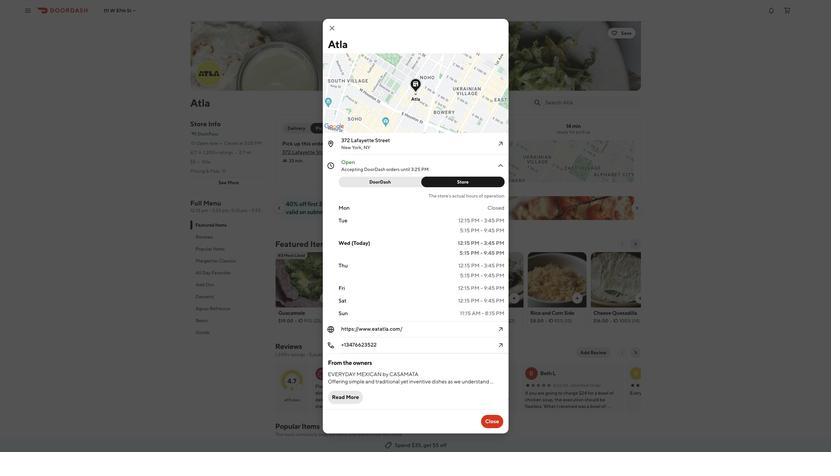 Task type: describe. For each thing, give the bounding box(es) containing it.
select promotional banner element
[[438, 220, 478, 232]]

group order button
[[341, 123, 377, 134]]

delivery
[[288, 126, 305, 131]]

reviews for reviews
[[196, 235, 213, 240]]

tue
[[339, 218, 347, 224]]

2.7
[[239, 150, 245, 155]]

• right we
[[464, 383, 466, 388]]

margaritas
[[196, 259, 218, 264]]

2 pm from the left
[[241, 208, 248, 213]]

#3
[[278, 253, 283, 258]]

b
[[529, 370, 534, 377]]

• right the '$8.00' on the right bottom of page
[[545, 319, 547, 324]]

at:
[[326, 141, 333, 147]]

see
[[219, 180, 227, 186]]

12:15 pm - 3:45 pm for tue
[[459, 218, 505, 224]]

0 items, open order cart image
[[783, 6, 791, 14]]

more for see more
[[228, 180, 239, 186]]

0 vertical spatial 3:25
[[244, 141, 254, 146]]

mexican
[[357, 372, 382, 378]]

order inside button
[[360, 126, 373, 131]]

and down 'perspective'
[[441, 393, 450, 400]]

0 horizontal spatial off
[[299, 201, 307, 208]]

on inside the everyday mexican by casamata offering simple and traditional yet inventive dishes as we understand them: no shortcuts, authentic, yet with a global perspective and an unequivocal focus on fresh, organic, sustainable and seasonal ingredients.
[[372, 393, 378, 400]]

• left 87%
[[422, 319, 424, 324]]

order for 4/22/23
[[590, 383, 601, 388]]

0 vertical spatial featured items
[[196, 223, 227, 228]]

an
[[477, 386, 483, 392]]

• doordash order for 4/22/23
[[569, 383, 601, 388]]

featured inside heading
[[275, 240, 309, 249]]

store info
[[190, 120, 221, 128]]

ons
[[206, 282, 214, 288]]

1,200+ inside reviews 1,200+ ratings • 5 public reviews
[[275, 352, 290, 358]]

(today)
[[352, 240, 370, 246]]

0 horizontal spatial ratings
[[219, 150, 233, 155]]

3:25 for full menu
[[212, 208, 221, 213]]

8:15
[[485, 310, 495, 317]]

9:45 for wed (today)
[[484, 250, 495, 256]]

(37)
[[377, 319, 385, 324]]

click item image
[[497, 342, 505, 350]]

5:15 for thu
[[460, 273, 470, 279]]

order methods option group
[[282, 123, 336, 134]]

click item image for doordash
[[497, 162, 505, 170]]

dishes inside the popular items the most commonly ordered items and dishes from this store
[[358, 432, 371, 438]]

closed
[[488, 205, 505, 211]]

most for guacamole
[[284, 253, 294, 258]]

• down guacamole
[[295, 319, 297, 324]]

3 click item image from the top
[[497, 326, 505, 334]]

menu
[[203, 199, 221, 207]]

3:45 for wed (today)
[[484, 240, 495, 246]]

perspective
[[438, 386, 466, 392]]

pricing
[[190, 169, 205, 174]]

open menu image
[[24, 6, 32, 14]]

+13476623522
[[341, 342, 377, 348]]

refrescos
[[210, 306, 231, 312]]

lafayette inside 372 lafayette street new york, ny
[[351, 137, 374, 144]]

spend
[[395, 443, 411, 449]]

https://www.eatatla.com/
[[341, 326, 403, 332]]

desserts
[[196, 294, 214, 300]]

(22)
[[507, 319, 515, 324]]

save button
[[608, 28, 636, 38]]

92%
[[554, 319, 563, 324]]

3:25 for open
[[411, 167, 420, 172]]

#2
[[467, 253, 472, 258]]

Delivery radio
[[282, 123, 315, 134]]

4/22/23
[[553, 383, 568, 388]]

from
[[328, 360, 342, 367]]

cheese quesadilla
[[594, 310, 637, 317]]

next image
[[633, 350, 638, 356]]

1,200+ ratings •
[[203, 150, 237, 155]]

ny
[[364, 145, 370, 150]]

and down mexican
[[366, 379, 375, 385]]

40welcome,
[[387, 201, 428, 208]]

owners
[[353, 360, 372, 367]]

add review button
[[577, 348, 610, 358]]

3 box shrimp
[[467, 310, 498, 317]]

most
[[284, 432, 295, 438]]

0 vertical spatial yet
[[401, 379, 408, 385]]

store for store
[[457, 179, 469, 185]]

cheese quesadilla image
[[591, 252, 650, 308]]

see more
[[219, 180, 239, 186]]

more for read more
[[346, 394, 359, 401]]

$$
[[190, 159, 196, 165]]

#3 most liked
[[278, 253, 305, 258]]

5:15 pm - 9:45 pm for wed (today)
[[460, 250, 505, 256]]

2
[[319, 201, 322, 208]]

12:15 inside full menu 12:15 pm - 3:25 pm; 5:15 pm - 9:25 pm
[[190, 208, 201, 213]]

$$ • atla
[[190, 159, 210, 165]]

operation
[[484, 193, 505, 199]]

group
[[345, 126, 359, 131]]

now
[[209, 141, 218, 146]]

wed (today)
[[339, 240, 370, 246]]

open for open now
[[196, 141, 208, 146]]

100% (22)
[[494, 319, 515, 324]]

ready
[[557, 129, 568, 135]]

casamata
[[390, 372, 419, 378]]

the inside atla dialog
[[429, 193, 437, 199]]

9:45 for tue
[[484, 227, 495, 234]]

Store button
[[421, 177, 505, 187]]

with inside the everyday mexican by casamata offering simple and traditional yet inventive dishes as we understand them: no shortcuts, authentic, yet with a global perspective and an unequivocal focus on fresh, organic, sustainable and seasonal ingredients.
[[408, 386, 418, 392]]

3 box shrimp image
[[465, 252, 523, 308]]

pm inside open accepting doordash orders until 3:25 pm
[[421, 167, 429, 172]]

orders inside open accepting doordash orders until 3:25 pm
[[386, 167, 400, 172]]

1 vertical spatial featured items
[[275, 240, 331, 249]]

• right "$$"
[[198, 159, 200, 165]]

for
[[569, 129, 575, 135]]

92% (13)
[[554, 319, 572, 324]]

1 vertical spatial powered by google image
[[340, 173, 359, 180]]

doordash inside button
[[369, 179, 391, 185]]

1 vertical spatial yet
[[399, 386, 407, 392]]

57th
[[116, 8, 126, 13]]

chicken
[[341, 310, 361, 317]]

them:
[[328, 386, 342, 392]]

pricing & fees
[[190, 169, 220, 174]]

1 vertical spatial 4.7
[[287, 377, 297, 385]]

min for 14
[[572, 123, 581, 129]]

11:15
[[460, 310, 471, 317]]

0 vertical spatial next button of carousel image
[[634, 206, 640, 211]]

91% (37)
[[368, 319, 385, 324]]

rice
[[530, 310, 541, 317]]

up inside pick up this order at: 372 lafayette street
[[294, 141, 301, 147]]

global
[[422, 386, 437, 392]]

&
[[206, 169, 209, 174]]

reviews button
[[190, 231, 267, 243]]

popular items button
[[190, 243, 267, 255]]

aguas
[[196, 306, 209, 312]]

1 horizontal spatial off
[[366, 201, 374, 208]]

first
[[308, 201, 318, 208]]

dishes inside the everyday mexican by casamata offering simple and traditional yet inventive dishes as we understand them: no shortcuts, authentic, yet with a global perspective and an unequivocal focus on fresh, organic, sustainable and seasonal ingredients.
[[432, 379, 447, 385]]

0 horizontal spatial 5
[[288, 398, 291, 403]]

street inside pick up this order at: 372 lafayette street
[[316, 149, 331, 156]]

pm;
[[222, 208, 230, 213]]

2 horizontal spatial off
[[440, 443, 447, 449]]

previous image
[[620, 350, 625, 356]]

everyday mexican by casamata offering simple and traditional yet inventive dishes as we understand them: no shortcuts, authentic, yet with a global perspective and an unequivocal focus on fresh, organic, sustainable and seasonal ingredients.
[[328, 372, 500, 400]]

doordash inside open accepting doordash orders until 3:25 pm
[[364, 167, 385, 172]]

9:45 for thu
[[484, 273, 495, 279]]

lafayette inside pick up this order at: 372 lafayette street
[[292, 149, 315, 156]]

5:15 pm - 9:45 pm for tue
[[460, 227, 505, 234]]

ingredients.
[[472, 393, 500, 400]]

organic,
[[393, 393, 412, 400]]

(13)
[[564, 319, 572, 324]]

k
[[634, 370, 638, 377]]

(14)
[[632, 319, 640, 324]]

0 horizontal spatial 1,200+
[[203, 150, 218, 155]]

the
[[343, 360, 352, 367]]

unequivocal
[[328, 393, 357, 400]]

box
[[471, 310, 480, 317]]

2.7 mi
[[239, 150, 251, 155]]

international
[[331, 375, 354, 380]]

margaritas classics button
[[190, 255, 267, 267]]

• down chicken soup on the left of the page
[[359, 319, 361, 324]]

3:45 for thu
[[484, 263, 495, 269]]

most for 3 box shrimp
[[473, 253, 483, 258]]

• inside reviews 1,200+ ratings • 5 public reviews
[[306, 352, 308, 358]]



Task type: vqa. For each thing, say whether or not it's contained in the screenshot.
the topmost Canon
no



Task type: locate. For each thing, give the bounding box(es) containing it.
0 vertical spatial dishes
[[432, 379, 447, 385]]

lafayette up ny
[[351, 137, 374, 144]]

2 add item to cart image from the left
[[638, 296, 643, 301]]

add item to cart image left sat
[[322, 296, 328, 301]]

2 vertical spatial 3:45
[[484, 263, 495, 269]]

40%
[[286, 201, 298, 208]]

3:45 for tue
[[484, 218, 495, 224]]

popular up margaritas
[[196, 247, 212, 252]]

91% left "(23)"
[[304, 319, 312, 324]]

valid
[[286, 209, 298, 216]]

and down the understand
[[467, 386, 476, 392]]

91% up the https://www.eatatla.com/
[[368, 319, 376, 324]]

popular items
[[196, 247, 225, 252]]

shrimp
[[481, 310, 498, 317]]

1 vertical spatial on
[[372, 393, 378, 400]]

liked right #2
[[484, 253, 494, 258]]

0 horizontal spatial street
[[316, 149, 331, 156]]

5:15 down select promotional banner element at the right of page
[[460, 250, 470, 256]]

1 vertical spatial of
[[284, 398, 288, 403]]

1 horizontal spatial with
[[408, 386, 418, 392]]

3 $24.00 from the left
[[467, 319, 483, 324]]

1 vertical spatial 5
[[288, 398, 291, 403]]

popular for popular items
[[196, 247, 212, 252]]

91% for chicken soup
[[368, 319, 376, 324]]

1 • doordash order from the left
[[464, 383, 497, 388]]

1 add item to cart image from the left
[[512, 296, 517, 301]]

100% for 3 box shrimp
[[494, 319, 506, 324]]

most right #2
[[473, 253, 483, 258]]

• right 4/22/23 at the right of page
[[569, 383, 570, 388]]

3:25 right at
[[244, 141, 254, 146]]

91% (23)
[[304, 319, 322, 324]]

the inside the popular items the most commonly ordered items and dishes from this store
[[275, 432, 283, 438]]

atla image
[[190, 21, 641, 91], [196, 61, 222, 86]]

100% (14)
[[619, 319, 640, 324]]

doordash right 4/22/23 at the right of page
[[571, 383, 589, 388]]

fees
[[210, 169, 220, 174]]

open for open accepting doordash orders until 3:25 pm
[[341, 159, 355, 165]]

0 horizontal spatial order
[[360, 126, 373, 131]]

read more button
[[328, 391, 363, 404]]

reviews
[[327, 352, 343, 358]]

1 horizontal spatial store
[[457, 179, 469, 185]]

5 inside reviews 1,200+ ratings • 5 public reviews
[[309, 352, 312, 358]]

guacamole image
[[276, 252, 334, 308], [404, 444, 455, 453]]

12:15 pm - 3:45 pm down #2 most liked
[[459, 263, 505, 269]]

featured down menu
[[196, 223, 214, 228]]

0 horizontal spatial guacamole image
[[276, 252, 334, 308]]

reviews inside reviews button
[[196, 235, 213, 240]]

3:25 inside open accepting doordash orders until 3:25 pm
[[411, 167, 420, 172]]

rice and corn side image
[[528, 252, 587, 308]]

doordash up doordash button
[[364, 167, 385, 172]]

on right focus
[[372, 393, 378, 400]]

1 91% from the left
[[304, 319, 312, 324]]

1 horizontal spatial most
[[473, 253, 483, 258]]

0 horizontal spatial open
[[196, 141, 208, 146]]

close atla image
[[328, 24, 336, 32]]

12:15 pm - 9:45 pm for fri
[[458, 285, 505, 292]]

100%
[[494, 319, 506, 324], [619, 319, 631, 324]]

0 vertical spatial with
[[375, 201, 386, 208]]

street down order
[[316, 149, 331, 156]]

yet up organic,
[[399, 386, 407, 392]]

3 pm from the left
[[262, 208, 269, 213]]

0 horizontal spatial $24.00
[[341, 319, 357, 324]]

• closes at 3:25 pm
[[220, 141, 262, 146]]

chicken soup image
[[339, 252, 397, 308]]

3
[[467, 310, 470, 317]]

more inside atla dialog
[[346, 394, 359, 401]]

4.7 up the of 5 stars on the bottom of the page
[[287, 377, 297, 385]]

0 horizontal spatial 100%
[[494, 319, 506, 324]]

add item to cart image
[[322, 296, 328, 301], [638, 296, 643, 301]]

• down cheese quesadilla
[[610, 319, 612, 324]]

this right from
[[383, 432, 390, 438]]

open up accepting
[[341, 159, 355, 165]]

open inside open accepting doordash orders until 3:25 pm
[[341, 159, 355, 165]]

12:15 pm - 3:45 pm
[[459, 218, 505, 224], [458, 240, 505, 246], [459, 263, 505, 269]]

1,200+ down the now
[[203, 150, 218, 155]]

1 liked from the left
[[295, 253, 305, 258]]

items inside the popular items the most commonly ordered items and dishes from this store
[[302, 422, 320, 431]]

click item image for street
[[497, 140, 505, 148]]

1 horizontal spatial add item to cart image
[[575, 296, 580, 301]]

3:25 right until
[[411, 167, 420, 172]]

guacamole
[[278, 310, 305, 317]]

1 vertical spatial 3:45
[[484, 240, 495, 246]]

5:15 inside full menu 12:15 pm - 3:25 pm; 5:15 pm - 9:25 pm
[[231, 208, 240, 213]]

3:45 up #2 most liked
[[484, 240, 495, 246]]

5:15 up #2
[[460, 227, 470, 234]]

as
[[448, 379, 453, 385]]

guide
[[365, 375, 377, 380]]

8/30/23
[[448, 383, 464, 388]]

3:25 inside full menu 12:15 pm - 3:25 pm; 5:15 pm - 9:25 pm
[[212, 208, 221, 213]]

store up 'the store's actual hours of operation'
[[457, 179, 469, 185]]

store up dashpass
[[190, 120, 207, 128]]

2 91% from the left
[[368, 319, 376, 324]]

0 vertical spatial this
[[302, 141, 311, 147]]

3:45 down closed
[[484, 218, 495, 224]]

111
[[104, 8, 109, 13]]

seasonal
[[451, 393, 471, 400]]

all day favorites
[[196, 270, 231, 276]]

dishes
[[432, 379, 447, 385], [358, 432, 371, 438]]

1 horizontal spatial order
[[486, 383, 497, 388]]

Item Search search field
[[545, 99, 636, 107]]

1 horizontal spatial the
[[429, 193, 437, 199]]

am
[[472, 310, 481, 317]]

click item image
[[497, 140, 505, 148], [497, 162, 505, 170], [497, 326, 505, 334]]

1 vertical spatial the
[[275, 432, 283, 438]]

0 vertical spatial street
[[375, 137, 390, 144]]

off
[[299, 201, 307, 208], [366, 201, 374, 208], [440, 443, 447, 449]]

DoorDash button
[[339, 177, 426, 187]]

12:15 pm - 3:45 pm down closed
[[459, 218, 505, 224]]

11:15 am - 8:15 pm
[[460, 310, 505, 317]]

off left 'first'
[[299, 201, 307, 208]]

1 horizontal spatial guacamole image
[[404, 444, 455, 453]]

12:15 pm - 3:45 pm up #2 most liked
[[458, 240, 505, 246]]

orders left until
[[386, 167, 400, 172]]

0 vertical spatial the
[[429, 193, 437, 199]]

0 vertical spatial orders
[[386, 167, 400, 172]]

everyday
[[328, 372, 356, 378]]

1 horizontal spatial open
[[341, 159, 355, 165]]

372 up new
[[341, 137, 350, 144]]

and right rice
[[542, 310, 551, 317]]

111 w 57th st button
[[104, 8, 137, 13]]

2 3:45 from the top
[[484, 240, 495, 246]]

1 horizontal spatial of
[[479, 193, 483, 199]]

100% left (22)
[[494, 319, 506, 324]]

1 add item to cart image from the left
[[322, 296, 328, 301]]

offering
[[328, 379, 348, 385]]

reviews for reviews 1,200+ ratings • 5 public reviews
[[275, 342, 302, 351]]

0 vertical spatial guacamole image
[[276, 252, 334, 308]]

lafayette up 33 min
[[292, 149, 315, 156]]

1 horizontal spatial liked
[[484, 253, 494, 258]]

commonly
[[296, 432, 318, 438]]

2 horizontal spatial $24.00
[[467, 319, 483, 324]]

add review
[[580, 350, 606, 356]]

items inside popular items button
[[213, 247, 225, 252]]

reviews up popular items
[[196, 235, 213, 240]]

ratings down reviews 'link'
[[291, 352, 305, 358]]

with
[[375, 201, 386, 208], [408, 386, 418, 392]]

12:15 pm - 3:45 pm for thu
[[459, 263, 505, 269]]

off right $10
[[366, 201, 374, 208]]

favorites
[[212, 270, 231, 276]]

on right the valid
[[299, 209, 306, 216]]

orders inside the 40% off first 2 orders up to $10 off with 40welcome, valid on subtotals $15
[[323, 201, 340, 208]]

1 3:45 from the top
[[484, 218, 495, 224]]

add item to cart image for rice and corn side image
[[575, 296, 580, 301]]

featured items heading
[[275, 239, 331, 250]]

corn
[[552, 310, 563, 317]]

1 horizontal spatial min
[[572, 123, 581, 129]]

1 horizontal spatial lafayette
[[351, 137, 374, 144]]

order right group
[[360, 126, 373, 131]]

1 most from the left
[[284, 253, 294, 258]]

beth l
[[540, 371, 556, 377]]

1 horizontal spatial 3:25
[[244, 141, 254, 146]]

doordash down open accepting doordash orders until 3:25 pm
[[369, 179, 391, 185]]

add item to cart image for 3 box shrimp image
[[512, 296, 517, 301]]

0 vertical spatial featured
[[196, 223, 214, 228]]

1 horizontal spatial 91%
[[368, 319, 376, 324]]

0 vertical spatial 372
[[341, 137, 350, 144]]

doordash up the ingredients.
[[467, 383, 485, 388]]

1 horizontal spatial reviews
[[275, 342, 302, 351]]

0 vertical spatial click item image
[[497, 140, 505, 148]]

0 vertical spatial 12:15 pm - 3:45 pm
[[459, 218, 505, 224]]

372 inside pick up this order at: 372 lafayette street
[[282, 149, 291, 156]]

$24.00 down chicken
[[341, 319, 357, 324]]

1 vertical spatial 372
[[282, 149, 291, 156]]

beers
[[196, 318, 208, 324]]

2 click item image from the top
[[497, 162, 505, 170]]

1 horizontal spatial orders
[[386, 167, 400, 172]]

pricing & fees button
[[190, 168, 227, 175]]

(23)
[[313, 319, 322, 324]]

liked for 3 box shrimp
[[484, 253, 494, 258]]

0 horizontal spatial • doordash order
[[464, 383, 497, 388]]

$24.00
[[341, 319, 357, 324], [404, 319, 420, 324], [467, 319, 483, 324]]

0 vertical spatial open
[[196, 141, 208, 146]]

1 vertical spatial featured
[[275, 240, 309, 249]]

372 inside 372 lafayette street new york, ny
[[341, 137, 350, 144]]

3:25 down menu
[[212, 208, 221, 213]]

up inside the 40% off first 2 orders up to $10 off with 40welcome, valid on subtotals $15
[[341, 201, 348, 208]]

$8.00
[[530, 319, 544, 324]]

0 horizontal spatial with
[[375, 201, 386, 208]]

2 most from the left
[[473, 253, 483, 258]]

0 horizontal spatial store
[[190, 120, 207, 128]]

1 horizontal spatial featured
[[275, 240, 309, 249]]

0 vertical spatial 5:15 pm - 9:45 pm
[[460, 227, 505, 234]]

of inside atla dialog
[[479, 193, 483, 199]]

3 3:45 from the top
[[484, 263, 495, 269]]

1 vertical spatial more
[[346, 394, 359, 401]]

popular inside the popular items the most commonly ordered items and dishes from this store
[[275, 422, 300, 431]]

1 horizontal spatial this
[[383, 432, 390, 438]]

• doordash order for 8/30/23
[[464, 383, 497, 388]]

0 vertical spatial 12:15 pm - 9:45 pm
[[458, 285, 505, 292]]

2 add item to cart image from the left
[[575, 296, 580, 301]]

1 vertical spatial lafayette
[[292, 149, 315, 156]]

fri
[[339, 285, 345, 292]]

3:45 down #2 most liked
[[484, 263, 495, 269]]

0 horizontal spatial featured items
[[196, 223, 227, 228]]

1 vertical spatial street
[[316, 149, 331, 156]]

this up 372 lafayette street link
[[302, 141, 311, 147]]

featured items down "pm;"
[[196, 223, 227, 228]]

up left to at the top left of page
[[341, 201, 348, 208]]

map region containing atla
[[254, 0, 509, 143]]

and inside the popular items the most commonly ordered items and dishes from this store
[[349, 432, 357, 438]]

2 vertical spatial 5:15 pm - 9:45 pm
[[460, 273, 505, 279]]

items up reviews button
[[215, 223, 227, 228]]

add inside "add ons" button
[[196, 282, 205, 288]]

order for 8/30/23
[[486, 383, 497, 388]]

2 vertical spatial 12:15 pm - 3:45 pm
[[459, 263, 505, 269]]

• down 11:15 am - 8:15 pm
[[485, 319, 487, 324]]

2 liked from the left
[[484, 253, 494, 258]]

1 100% from the left
[[494, 319, 506, 324]]

0 vertical spatial 3:45
[[484, 218, 495, 224]]

12:15 pm - 9:45 pm
[[458, 285, 505, 292], [458, 298, 505, 304]]

0 vertical spatial powered by google image
[[324, 123, 344, 130]]

liked down featured items heading
[[295, 253, 305, 258]]

0 horizontal spatial the
[[275, 432, 283, 438]]

map region
[[254, 0, 509, 143], [325, 126, 665, 211]]

3 box suadero image
[[402, 252, 460, 308]]

mi
[[246, 150, 251, 155]]

• doordash order up the ingredients.
[[464, 383, 497, 388]]

items up margaritas classics
[[213, 247, 225, 252]]

1 click item image from the top
[[497, 140, 505, 148]]

0 horizontal spatial 4.7
[[190, 150, 197, 155]]

9:45
[[484, 227, 495, 234], [484, 250, 495, 256], [484, 273, 495, 279], [484, 285, 495, 292], [484, 298, 495, 304]]

min
[[572, 123, 581, 129], [295, 158, 303, 164]]

hour options option group
[[339, 177, 505, 187]]

notification bell image
[[768, 6, 776, 14]]

sun
[[339, 310, 348, 317]]

street inside 372 lafayette street new york, ny
[[375, 137, 390, 144]]

add for add ons
[[196, 282, 205, 288]]

14 min ready for pickup
[[557, 123, 591, 135]]

0 vertical spatial 1,200+
[[203, 150, 218, 155]]

0 horizontal spatial min
[[295, 158, 303, 164]]

desserts button
[[190, 291, 267, 303]]

all
[[196, 270, 201, 276]]

1,200+ down reviews 'link'
[[275, 352, 290, 358]]

2 $24.00 from the left
[[404, 319, 420, 324]]

and right items
[[349, 432, 357, 438]]

up right pick
[[294, 141, 301, 147]]

popular inside popular items button
[[196, 247, 212, 252]]

items up commonly
[[302, 422, 320, 431]]

2 horizontal spatial 3:25
[[411, 167, 420, 172]]

1 vertical spatial dishes
[[358, 432, 371, 438]]

1 horizontal spatial add
[[580, 350, 590, 356]]

reviews down $19.00
[[275, 342, 302, 351]]

popular items the most commonly ordered items and dishes from this store
[[275, 422, 402, 438]]

reviews 1,200+ ratings • 5 public reviews
[[275, 342, 343, 358]]

0 horizontal spatial previous button of carousel image
[[277, 206, 282, 211]]

5 left the stars
[[288, 398, 291, 403]]

of left the stars
[[284, 398, 288, 403]]

rice and corn side
[[530, 310, 575, 317]]

1 horizontal spatial 1,200+
[[275, 352, 290, 358]]

0 vertical spatial up
[[294, 141, 301, 147]]

min right 14
[[572, 123, 581, 129]]

full menu 12:15 pm - 3:25 pm; 5:15 pm - 9:25 pm
[[190, 199, 269, 213]]

authentic,
[[374, 386, 398, 392]]

0 vertical spatial reviews
[[196, 235, 213, 240]]

-
[[209, 208, 211, 213], [248, 208, 250, 213], [481, 218, 483, 224], [481, 227, 483, 234], [481, 240, 483, 246], [480, 250, 483, 256], [481, 263, 483, 269], [481, 273, 483, 279], [481, 285, 483, 292], [481, 298, 483, 304], [482, 310, 484, 317]]

most right the #3
[[284, 253, 294, 258]]

lafayette
[[351, 137, 374, 144], [292, 149, 315, 156]]

pick
[[282, 141, 293, 147]]

ratings down the closes
[[219, 150, 233, 155]]

this inside the popular items the most commonly ordered items and dishes from this store
[[383, 432, 390, 438]]

with left a
[[408, 386, 418, 392]]

4.7
[[190, 150, 197, 155], [287, 377, 297, 385]]

order up the ingredients.
[[486, 383, 497, 388]]

0 horizontal spatial up
[[294, 141, 301, 147]]

1 vertical spatial 12:15 pm - 3:45 pm
[[458, 240, 505, 246]]

2 100% from the left
[[619, 319, 631, 324]]

0 vertical spatial lafayette
[[351, 137, 374, 144]]

pm down menu
[[201, 208, 208, 213]]

add item to cart image
[[512, 296, 517, 301], [575, 296, 580, 301]]

store inside button
[[457, 179, 469, 185]]

• left "2.7"
[[235, 150, 237, 155]]

0 vertical spatial on
[[299, 209, 306, 216]]

91%
[[304, 319, 312, 324], [368, 319, 376, 324]]

0 horizontal spatial orders
[[323, 201, 340, 208]]

1 horizontal spatial $24.00
[[404, 319, 420, 324]]

featured items up #3 most liked
[[275, 240, 331, 249]]

public
[[313, 352, 326, 358]]

on inside the 40% off first 2 orders up to $10 off with 40welcome, valid on subtotals $15
[[299, 209, 306, 216]]

aguas refrescos
[[196, 306, 231, 312]]

add inside button
[[580, 350, 590, 356]]

add left ons
[[196, 282, 205, 288]]

(8)
[[441, 319, 447, 324]]

1 horizontal spatial previous button of carousel image
[[620, 242, 625, 247]]

91% for guacamole
[[304, 319, 312, 324]]

5:15 for tue
[[460, 227, 470, 234]]

sustainable
[[413, 393, 440, 400]]

$10
[[356, 201, 365, 208]]

store for store info
[[190, 120, 207, 128]]

atla dialog
[[254, 0, 509, 434]]

2 horizontal spatial pm
[[262, 208, 269, 213]]

87%
[[431, 319, 440, 324]]

reviews inside reviews 1,200+ ratings • 5 public reviews
[[275, 342, 302, 351]]

5:15 for wed (today)
[[460, 250, 470, 256]]

popular up most
[[275, 422, 300, 431]]

0 horizontal spatial more
[[228, 180, 239, 186]]

with right $10
[[375, 201, 386, 208]]

popular for popular items the most commonly ordered items and dishes from this store
[[275, 422, 300, 431]]

1 vertical spatial previous button of carousel image
[[620, 242, 625, 247]]

2 vertical spatial click item image
[[497, 326, 505, 334]]

1 vertical spatial add
[[580, 350, 590, 356]]

new
[[341, 145, 351, 150]]

1 horizontal spatial popular
[[275, 422, 300, 431]]

next button of carousel image
[[634, 206, 640, 211], [633, 242, 638, 247]]

mon
[[339, 205, 350, 211]]

with inside the 40% off first 2 orders up to $10 off with 40welcome, valid on subtotals $15
[[375, 201, 386, 208]]

previous button of carousel image
[[277, 206, 282, 211], [620, 242, 625, 247]]

5:15 pm - 9:45 pm for thu
[[460, 273, 505, 279]]

0 horizontal spatial popular
[[196, 247, 212, 252]]

dishes left from
[[358, 432, 371, 438]]

liked for guacamole
[[295, 253, 305, 258]]

aguas refrescos button
[[190, 303, 267, 315]]

12:15 pm - 3:45 pm for wed (today)
[[458, 240, 505, 246]]

sat
[[339, 298, 347, 304]]

min right "33"
[[295, 158, 303, 164]]

the store's actual hours of operation
[[429, 193, 505, 199]]

372 down pick
[[282, 149, 291, 156]]

michelin
[[331, 368, 357, 374]]

Pickup radio
[[310, 123, 336, 134]]

this inside pick up this order at: 372 lafayette street
[[302, 141, 311, 147]]

understand
[[462, 379, 489, 385]]

12:15 pm - 9:45 pm for sat
[[458, 298, 505, 304]]

• right the now
[[220, 141, 222, 146]]

0 vertical spatial of
[[479, 193, 483, 199]]

hours
[[466, 193, 478, 199]]

see more button
[[191, 178, 267, 188]]

ratings inside reviews 1,200+ ratings • 5 public reviews
[[291, 352, 305, 358]]

2 vertical spatial 3:25
[[212, 208, 221, 213]]

l
[[553, 371, 556, 377]]

1 horizontal spatial more
[[346, 394, 359, 401]]

372 lafayette street link
[[282, 149, 331, 156]]

order down add review
[[590, 383, 601, 388]]

2 horizontal spatial order
[[590, 383, 601, 388]]

• left "public" on the bottom
[[306, 352, 308, 358]]

1 12:15 pm - 9:45 pm from the top
[[458, 285, 505, 292]]

$24.00 for chicken
[[341, 319, 357, 324]]

read
[[332, 394, 345, 401]]

goods button
[[190, 327, 267, 339]]

items inside featured items heading
[[310, 240, 331, 249]]

more right see
[[228, 180, 239, 186]]

2 12:15 pm - 9:45 pm from the top
[[458, 298, 505, 304]]

1 vertical spatial min
[[295, 158, 303, 164]]

street up open accepting doordash orders until 3:25 pm
[[375, 137, 390, 144]]

2 • doordash order from the left
[[569, 383, 601, 388]]

$24.00 left 87%
[[404, 319, 420, 324]]

100% for cheese quesadilla
[[619, 319, 631, 324]]

featured items
[[196, 223, 227, 228], [275, 240, 331, 249]]

0 horizontal spatial 91%
[[304, 319, 312, 324]]

powered by google image
[[324, 123, 344, 130], [340, 173, 359, 180]]

add item to cart image up (14)
[[638, 296, 643, 301]]

items
[[215, 223, 227, 228], [310, 240, 331, 249], [213, 247, 225, 252], [302, 422, 320, 431]]

$24.00 for 3
[[467, 319, 483, 324]]

orders
[[386, 167, 400, 172], [323, 201, 340, 208]]

pm
[[201, 208, 208, 213], [241, 208, 248, 213], [262, 208, 269, 213]]

add for add review
[[580, 350, 590, 356]]

min for 33
[[295, 158, 303, 164]]

1 vertical spatial next button of carousel image
[[633, 242, 638, 247]]

1 $24.00 from the left
[[341, 319, 357, 324]]

the left most
[[275, 432, 283, 438]]

a
[[419, 386, 421, 392]]

margaritas classics
[[196, 259, 236, 264]]

pm left 9:25
[[241, 208, 248, 213]]

pm right 9:25
[[262, 208, 269, 213]]

1 vertical spatial 3:25
[[411, 167, 420, 172]]

1 pm from the left
[[201, 208, 208, 213]]

off right $5
[[440, 443, 447, 449]]

1 vertical spatial guacamole image
[[404, 444, 455, 453]]

thu
[[339, 263, 348, 269]]

on
[[299, 209, 306, 216], [372, 393, 378, 400]]

the left store's
[[429, 193, 437, 199]]

4.7 up "$$"
[[190, 150, 197, 155]]

0 vertical spatial min
[[572, 123, 581, 129]]

and
[[542, 310, 551, 317], [366, 379, 375, 385], [467, 386, 476, 392], [441, 393, 450, 400], [349, 432, 357, 438]]

ordered
[[319, 432, 335, 438]]

items left wed
[[310, 240, 331, 249]]

powered by google image down accepting
[[340, 173, 359, 180]]

min inside 14 min ready for pickup
[[572, 123, 581, 129]]

• doordash order right 4/22/23 at the right of page
[[569, 383, 601, 388]]

5 left "public" on the bottom
[[309, 352, 312, 358]]



